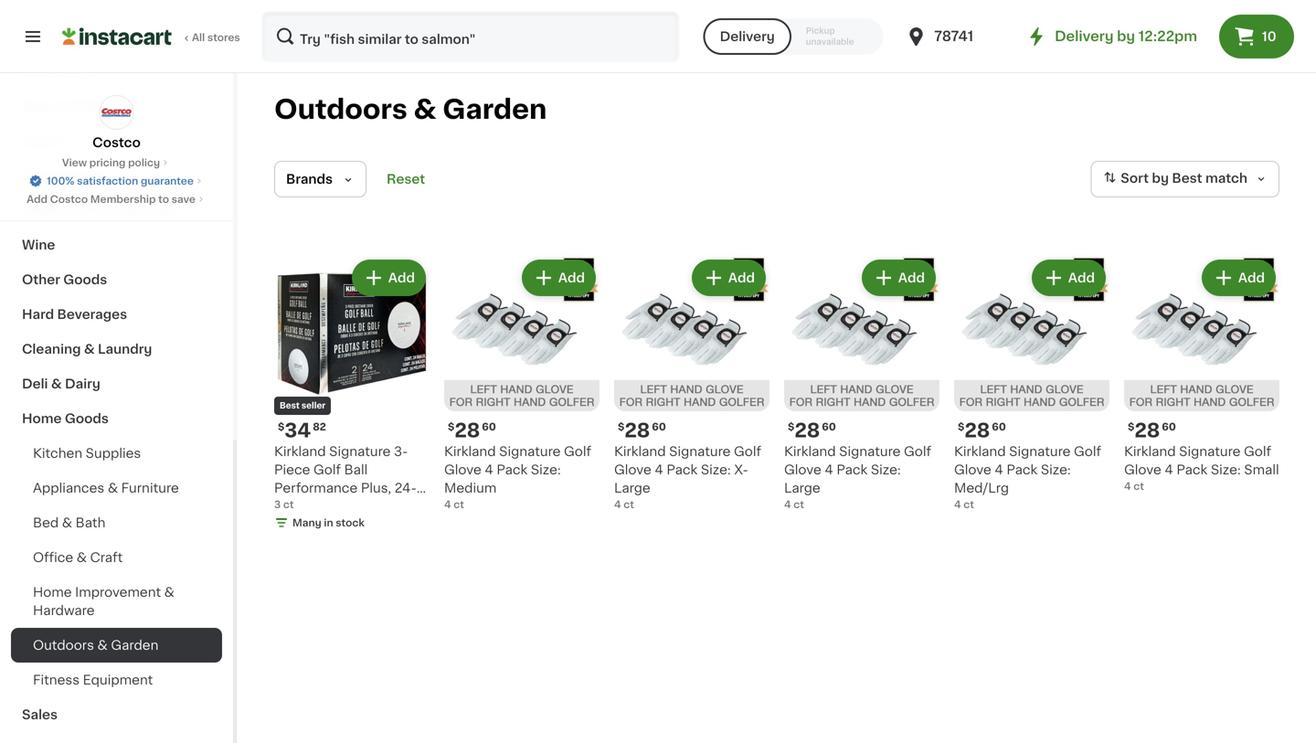 Task type: locate. For each thing, give the bounding box(es) containing it.
82
[[313, 422, 326, 432]]

0 horizontal spatial by
[[1117, 30, 1136, 43]]

home up hardware
[[33, 586, 72, 599]]

signature inside kirkland signature golf glove 4 pack size: small 4 ct
[[1180, 445, 1241, 458]]

1 add button from the left
[[354, 261, 424, 294]]

kirkland signature golf glove 4 pack size: large 4 ct
[[784, 445, 932, 510]]

0 vertical spatial garden
[[443, 96, 547, 123]]

pack inside "kirkland signature golf glove 4 pack size: med/lrg 4 ct"
[[1007, 464, 1038, 476]]

$ for kirkland signature golf glove 4 pack size: large
[[788, 422, 795, 432]]

3 28 from the left
[[795, 421, 820, 440]]

home inside home improvement & hardware
[[33, 586, 72, 599]]

2 size: from the left
[[701, 464, 731, 476]]

60 up the kirkland signature golf glove 4 pack size: large 4 ct
[[822, 422, 836, 432]]

0 vertical spatial outdoors
[[274, 96, 408, 123]]

garden down search "field"
[[443, 96, 547, 123]]

x-
[[734, 464, 749, 476]]

size: for medium
[[531, 464, 561, 476]]

pack inside 'kirkland signature golf glove 4 pack size: medium 4 ct'
[[497, 464, 528, 476]]

pack for x-
[[667, 464, 698, 476]]

home for home goods
[[22, 412, 62, 425]]

hard beverages
[[22, 308, 127, 321]]

kirkland inside kirkland signature golf glove 4 pack size: x- large 4 ct
[[614, 445, 666, 458]]

kirkland
[[274, 445, 326, 458], [444, 445, 496, 458], [614, 445, 666, 458], [784, 445, 836, 458], [955, 445, 1006, 458], [1125, 445, 1176, 458]]

1 horizontal spatial costco
[[93, 136, 141, 149]]

delivery by 12:22pm link
[[1026, 26, 1198, 48]]

& for beer & cider link
[[56, 100, 67, 112]]

by
[[1117, 30, 1136, 43], [1152, 172, 1169, 185]]

60 for kirkland signature golf glove 4 pack size: small
[[1162, 422, 1176, 432]]

best left match
[[1172, 172, 1203, 185]]

best inside product 'group'
[[280, 402, 300, 410]]

delivery for delivery by 12:22pm
[[1055, 30, 1114, 43]]

4
[[485, 464, 494, 476], [655, 464, 664, 476], [825, 464, 834, 476], [995, 464, 1004, 476], [1165, 464, 1174, 476], [1125, 481, 1132, 491], [444, 500, 451, 510], [614, 500, 621, 510], [784, 500, 791, 510], [955, 500, 961, 510]]

kirkland inside kirkland signature golf glove 4 pack size: small 4 ct
[[1125, 445, 1176, 458]]

best left seller
[[280, 402, 300, 410]]

$
[[278, 422, 285, 432], [448, 422, 455, 432], [618, 422, 625, 432], [788, 422, 795, 432], [958, 422, 965, 432], [1128, 422, 1135, 432]]

$ 28 60 up med/lrg
[[958, 421, 1006, 440]]

4 60 from the left
[[992, 422, 1006, 432]]

$ 28 60
[[448, 421, 496, 440], [618, 421, 666, 440], [788, 421, 836, 440], [958, 421, 1006, 440], [1128, 421, 1176, 440]]

size: inside "kirkland signature golf glove 4 pack size: med/lrg 4 ct"
[[1041, 464, 1071, 476]]

personal
[[83, 204, 141, 217]]

delivery
[[1055, 30, 1114, 43], [720, 30, 775, 43]]

3 product group from the left
[[614, 256, 770, 512]]

60
[[482, 422, 496, 432], [652, 422, 666, 432], [822, 422, 836, 432], [992, 422, 1006, 432], [1162, 422, 1176, 432]]

1 horizontal spatial best
[[1172, 172, 1203, 185]]

1 horizontal spatial delivery
[[1055, 30, 1114, 43]]

glove inside "kirkland signature golf glove 4 pack size: med/lrg 4 ct"
[[955, 464, 992, 476]]

signature inside "kirkland signature golf glove 4 pack size: med/lrg 4 ct"
[[1009, 445, 1071, 458]]

office & craft
[[33, 551, 123, 564]]

& right beer
[[56, 100, 67, 112]]

5 $ from the left
[[958, 422, 965, 432]]

3 size: from the left
[[871, 464, 901, 476]]

fitness
[[33, 674, 80, 687]]

costco down 100%
[[50, 194, 88, 204]]

signature
[[329, 445, 391, 458], [499, 445, 561, 458], [669, 445, 731, 458], [839, 445, 901, 458], [1009, 445, 1071, 458], [1180, 445, 1241, 458]]

signature for x-
[[669, 445, 731, 458]]

view pricing policy
[[62, 158, 160, 168]]

1 60 from the left
[[482, 422, 496, 432]]

1 horizontal spatial outdoors
[[274, 96, 408, 123]]

$ inside $ 34 82
[[278, 422, 285, 432]]

outdoors & garden up the fitness equipment
[[33, 639, 159, 652]]

28 for kirkland signature golf glove 4 pack size: small
[[1135, 421, 1161, 440]]

& down the supplies
[[108, 482, 118, 495]]

2 add button from the left
[[524, 261, 594, 294]]

delivery for delivery
[[720, 30, 775, 43]]

add for kirkland signature golf glove 4 pack size: medium
[[558, 272, 585, 284]]

pack
[[497, 464, 528, 476], [667, 464, 698, 476], [837, 464, 868, 476], [1007, 464, 1038, 476], [1177, 464, 1208, 476]]

1 28 from the left
[[455, 421, 480, 440]]

best inside best match sort by field
[[1172, 172, 1203, 185]]

home goods link
[[11, 401, 222, 436]]

1 vertical spatial home
[[33, 586, 72, 599]]

golf for kirkland signature golf glove 4 pack size: x- large
[[734, 445, 762, 458]]

home
[[22, 412, 62, 425], [33, 586, 72, 599]]

2 vertical spatial goods
[[65, 412, 109, 425]]

signature inside the kirkland signature golf glove 4 pack size: large 4 ct
[[839, 445, 901, 458]]

small
[[1245, 464, 1280, 476]]

signature inside kirkland signature 3- piece golf ball performance plus, 24- count
[[329, 445, 391, 458]]

signature for med/lrg
[[1009, 445, 1071, 458]]

kirkland inside 'kirkland signature golf glove 4 pack size: medium 4 ct'
[[444, 445, 496, 458]]

ct inside the kirkland signature golf glove 4 pack size: large 4 ct
[[794, 500, 805, 510]]

4 add button from the left
[[864, 261, 934, 294]]

3 pack from the left
[[837, 464, 868, 476]]

60 up kirkland signature golf glove 4 pack size: small 4 ct
[[1162, 422, 1176, 432]]

1 large from the left
[[614, 482, 651, 495]]

0 vertical spatial by
[[1117, 30, 1136, 43]]

2 kirkland from the left
[[444, 445, 496, 458]]

1 vertical spatial outdoors
[[33, 639, 94, 652]]

appliances
[[33, 482, 104, 495]]

4 28 from the left
[[965, 421, 990, 440]]

garden up equipment
[[111, 639, 159, 652]]

4 pack from the left
[[1007, 464, 1038, 476]]

piece
[[274, 464, 310, 476]]

reset
[[387, 173, 425, 186]]

28 up kirkland signature golf glove 4 pack size: small 4 ct
[[1135, 421, 1161, 440]]

kirkland inside "kirkland signature golf glove 4 pack size: med/lrg 4 ct"
[[955, 445, 1006, 458]]

0 horizontal spatial garden
[[111, 639, 159, 652]]

best for best seller
[[280, 402, 300, 410]]

policy
[[128, 158, 160, 168]]

1 vertical spatial goods
[[63, 273, 107, 286]]

add button for kirkland signature 3- piece golf ball performance plus, 24- count
[[354, 261, 424, 294]]

golf inside the kirkland signature golf glove 4 pack size: large 4 ct
[[904, 445, 932, 458]]

signature for medium
[[499, 445, 561, 458]]

outdoors up "brands" dropdown button
[[274, 96, 408, 123]]

glove inside the kirkland signature golf glove 4 pack size: large 4 ct
[[784, 464, 822, 476]]

size: inside the kirkland signature golf glove 4 pack size: large 4 ct
[[871, 464, 901, 476]]

6 $ from the left
[[1128, 422, 1135, 432]]

kirkland for kirkland signature golf glove 4 pack size: small 4 ct
[[1125, 445, 1176, 458]]

many in stock
[[293, 518, 365, 528]]

0 horizontal spatial delivery
[[720, 30, 775, 43]]

glove inside 'kirkland signature golf glove 4 pack size: medium 4 ct'
[[444, 464, 482, 476]]

outdoors down hardware
[[33, 639, 94, 652]]

pack inside kirkland signature golf glove 4 pack size: x- large 4 ct
[[667, 464, 698, 476]]

5 glove from the left
[[1125, 464, 1162, 476]]

5 60 from the left
[[1162, 422, 1176, 432]]

60 for kirkland signature golf glove 4 pack size: med/lrg
[[992, 422, 1006, 432]]

28 up med/lrg
[[965, 421, 990, 440]]

golf inside "kirkland signature golf glove 4 pack size: med/lrg 4 ct"
[[1074, 445, 1102, 458]]

60 for kirkland signature golf glove 4 pack size: medium
[[482, 422, 496, 432]]

28 for kirkland signature golf glove 4 pack size: medium
[[455, 421, 480, 440]]

28 for kirkland signature golf glove 4 pack size: x- large
[[625, 421, 650, 440]]

2 glove from the left
[[614, 464, 652, 476]]

match
[[1206, 172, 1248, 185]]

cleaning
[[22, 343, 81, 356]]

sort by
[[1121, 172, 1169, 185]]

2 $ from the left
[[448, 422, 455, 432]]

60 up "kirkland signature golf glove 4 pack size: med/lrg 4 ct"
[[992, 422, 1006, 432]]

6 add button from the left
[[1204, 261, 1275, 294]]

2 pack from the left
[[667, 464, 698, 476]]

3 glove from the left
[[784, 464, 822, 476]]

costco
[[93, 136, 141, 149], [50, 194, 88, 204]]

golf for kirkland signature golf glove 4 pack size: large
[[904, 445, 932, 458]]

5 kirkland from the left
[[955, 445, 1006, 458]]

4 $ 28 60 from the left
[[958, 421, 1006, 440]]

5 add button from the left
[[1034, 261, 1104, 294]]

save
[[172, 194, 196, 204]]

other goods link
[[11, 262, 222, 297]]

$ 28 60 for kirkland signature golf glove 4 pack size: medium
[[448, 421, 496, 440]]

health & personal care link
[[11, 193, 222, 228]]

add for kirkland signature golf glove 4 pack size: small
[[1239, 272, 1265, 284]]

signature inside kirkland signature golf glove 4 pack size: x- large 4 ct
[[669, 445, 731, 458]]

by right sort
[[1152, 172, 1169, 185]]

0 horizontal spatial outdoors
[[33, 639, 94, 652]]

size: for x-
[[701, 464, 731, 476]]

2 $ 28 60 from the left
[[618, 421, 666, 440]]

$ 28 60 up kirkland signature golf glove 4 pack size: x- large 4 ct
[[618, 421, 666, 440]]

$ 28 60 for kirkland signature golf glove 4 pack size: large
[[788, 421, 836, 440]]

1 horizontal spatial large
[[784, 482, 821, 495]]

costco link
[[93, 95, 141, 152]]

78741 button
[[905, 11, 1015, 62]]

28 up kirkland signature golf glove 4 pack size: x- large 4 ct
[[625, 421, 650, 440]]

$ up the kirkland signature golf glove 4 pack size: large 4 ct
[[788, 422, 795, 432]]

1 $ from the left
[[278, 422, 285, 432]]

cider
[[70, 100, 106, 112]]

care
[[144, 204, 175, 217]]

large
[[614, 482, 651, 495], [784, 482, 821, 495]]

golf inside 'kirkland signature golf glove 4 pack size: medium 4 ct'
[[564, 445, 592, 458]]

1 horizontal spatial by
[[1152, 172, 1169, 185]]

kirkland signature golf glove 4 pack size: small 4 ct
[[1125, 445, 1280, 491]]

by inside best match sort by field
[[1152, 172, 1169, 185]]

6 signature from the left
[[1180, 445, 1241, 458]]

1 vertical spatial best
[[280, 402, 300, 410]]

2 product group from the left
[[444, 256, 600, 512]]

equipment
[[83, 674, 153, 687]]

product group
[[274, 256, 430, 534], [444, 256, 600, 512], [614, 256, 770, 512], [784, 256, 940, 512], [955, 256, 1110, 512], [1125, 256, 1280, 494]]

$ for kirkland signature 3- piece golf ball performance plus, 24- count
[[278, 422, 285, 432]]

beverages
[[57, 308, 127, 321]]

1 size: from the left
[[531, 464, 561, 476]]

pack inside kirkland signature golf glove 4 pack size: small 4 ct
[[1177, 464, 1208, 476]]

bed & bath
[[33, 517, 105, 529]]

signature for plus,
[[329, 445, 391, 458]]

$ 28 60 up kirkland signature golf glove 4 pack size: small 4 ct
[[1128, 421, 1176, 440]]

by inside delivery by 12:22pm "link"
[[1117, 30, 1136, 43]]

golf inside kirkland signature golf glove 4 pack size: small 4 ct
[[1244, 445, 1272, 458]]

28
[[455, 421, 480, 440], [625, 421, 650, 440], [795, 421, 820, 440], [965, 421, 990, 440], [1135, 421, 1161, 440]]

& down beverages at top left
[[84, 343, 95, 356]]

med/lrg
[[955, 482, 1009, 495]]

4 kirkland from the left
[[784, 445, 836, 458]]

pack inside the kirkland signature golf glove 4 pack size: large 4 ct
[[837, 464, 868, 476]]

& left craft
[[77, 551, 87, 564]]

1 horizontal spatial garden
[[443, 96, 547, 123]]

glove for kirkland signature golf glove 4 pack size: x- large
[[614, 464, 652, 476]]

office & craft link
[[11, 540, 222, 575]]

4 glove from the left
[[955, 464, 992, 476]]

3 $ from the left
[[618, 422, 625, 432]]

5 size: from the left
[[1211, 464, 1241, 476]]

100% satisfaction guarantee
[[47, 176, 194, 186]]

kirkland inside kirkland signature 3- piece golf ball performance plus, 24- count
[[274, 445, 326, 458]]

ct inside 'kirkland signature golf glove 4 pack size: medium 4 ct'
[[454, 500, 464, 510]]

28 for kirkland signature golf glove 4 pack size: large
[[795, 421, 820, 440]]

1 vertical spatial by
[[1152, 172, 1169, 185]]

1 $ 28 60 from the left
[[448, 421, 496, 440]]

0 vertical spatial costco
[[93, 136, 141, 149]]

outdoors & garden
[[274, 96, 547, 123], [33, 639, 159, 652]]

& for cleaning & laundry link
[[84, 343, 95, 356]]

$ 34 82
[[278, 421, 326, 440]]

golf inside kirkland signature golf glove 4 pack size: x- large 4 ct
[[734, 445, 762, 458]]

kirkland signature golf glove 4 pack size: x- large 4 ct
[[614, 445, 762, 510]]

& right improvement
[[164, 586, 175, 599]]

add button for kirkland signature golf glove 4 pack size: med/lrg
[[1034, 261, 1104, 294]]

& right bed
[[62, 517, 72, 529]]

3 signature from the left
[[669, 445, 731, 458]]

1 vertical spatial costco
[[50, 194, 88, 204]]

2 large from the left
[[784, 482, 821, 495]]

28 up the kirkland signature golf glove 4 pack size: large 4 ct
[[795, 421, 820, 440]]

4 size: from the left
[[1041, 464, 1071, 476]]

delivery inside button
[[720, 30, 775, 43]]

3 add button from the left
[[694, 261, 764, 294]]

1 signature from the left
[[329, 445, 391, 458]]

to
[[158, 194, 169, 204]]

4 $ from the left
[[788, 422, 795, 432]]

size: inside kirkland signature golf glove 4 pack size: small 4 ct
[[1211, 464, 1241, 476]]

$ 28 60 for kirkland signature golf glove 4 pack size: small
[[1128, 421, 1176, 440]]

4 signature from the left
[[839, 445, 901, 458]]

by for delivery
[[1117, 30, 1136, 43]]

0 vertical spatial goods
[[64, 169, 108, 182]]

goods up "kitchen supplies"
[[65, 412, 109, 425]]

home down deli
[[22, 412, 62, 425]]

None search field
[[261, 11, 680, 62]]

golf inside kirkland signature 3- piece golf ball performance plus, 24- count
[[314, 464, 341, 476]]

& up reset
[[414, 96, 437, 123]]

best for best match
[[1172, 172, 1203, 185]]

3 60 from the left
[[822, 422, 836, 432]]

0 vertical spatial home
[[22, 412, 62, 425]]

28 up "medium"
[[455, 421, 480, 440]]

5 signature from the left
[[1009, 445, 1071, 458]]

$ down best seller
[[278, 422, 285, 432]]

0 horizontal spatial large
[[614, 482, 651, 495]]

2 28 from the left
[[625, 421, 650, 440]]

home for home improvement & hardware
[[33, 586, 72, 599]]

pack for small
[[1177, 464, 1208, 476]]

100% satisfaction guarantee button
[[28, 170, 205, 188]]

kirkland signature golf glove 4 pack size: medium 4 ct
[[444, 445, 592, 510]]

sales
[[22, 709, 58, 721]]

ct inside "kirkland signature golf glove 4 pack size: med/lrg 4 ct"
[[964, 500, 975, 510]]

costco up view pricing policy "link"
[[93, 136, 141, 149]]

kirkland inside the kirkland signature golf glove 4 pack size: large 4 ct
[[784, 445, 836, 458]]

add button
[[354, 261, 424, 294], [524, 261, 594, 294], [694, 261, 764, 294], [864, 261, 934, 294], [1034, 261, 1104, 294], [1204, 261, 1275, 294]]

1 horizontal spatial outdoors & garden
[[274, 96, 547, 123]]

size: inside 'kirkland signature golf glove 4 pack size: medium 4 ct'
[[531, 464, 561, 476]]

$ up kirkland signature golf glove 4 pack size: small 4 ct
[[1128, 422, 1135, 432]]

& right deli
[[51, 378, 62, 390]]

2 signature from the left
[[499, 445, 561, 458]]

add
[[27, 194, 48, 204], [388, 272, 415, 284], [558, 272, 585, 284], [728, 272, 755, 284], [899, 272, 925, 284], [1069, 272, 1095, 284], [1239, 272, 1265, 284]]

0 horizontal spatial best
[[280, 402, 300, 410]]

& for health & personal care link
[[69, 204, 80, 217]]

outdoors inside outdoors & garden link
[[33, 639, 94, 652]]

satisfaction
[[77, 176, 138, 186]]

outdoors & garden up reset button
[[274, 96, 547, 123]]

size: inside kirkland signature golf glove 4 pack size: x- large 4 ct
[[701, 464, 731, 476]]

1 product group from the left
[[274, 256, 430, 534]]

5 $ 28 60 from the left
[[1128, 421, 1176, 440]]

golf for kirkland signature golf glove 4 pack size: med/lrg
[[1074, 445, 1102, 458]]

goods
[[64, 169, 108, 182], [63, 273, 107, 286], [65, 412, 109, 425]]

60 up 'kirkland signature golf glove 4 pack size: medium 4 ct'
[[482, 422, 496, 432]]

delivery inside "link"
[[1055, 30, 1114, 43]]

all stores
[[192, 32, 240, 43]]

best
[[1172, 172, 1203, 185], [280, 402, 300, 410]]

3 $ 28 60 from the left
[[788, 421, 836, 440]]

2 60 from the left
[[652, 422, 666, 432]]

bed
[[33, 517, 59, 529]]

size: for med/lrg
[[1041, 464, 1071, 476]]

1 pack from the left
[[497, 464, 528, 476]]

6 kirkland from the left
[[1125, 445, 1176, 458]]

ct inside kirkland signature golf glove 4 pack size: small 4 ct
[[1134, 481, 1145, 491]]

$ up "medium"
[[448, 422, 455, 432]]

by left 12:22pm
[[1117, 30, 1136, 43]]

add button for kirkland signature golf glove 4 pack size: x- large
[[694, 261, 764, 294]]

0 vertical spatial best
[[1172, 172, 1203, 185]]

add for kirkland signature golf glove 4 pack size: x- large
[[728, 272, 755, 284]]

& up the fitness equipment
[[97, 639, 108, 652]]

& for office & craft link
[[77, 551, 87, 564]]

1 vertical spatial outdoors & garden
[[33, 639, 159, 652]]

5 pack from the left
[[1177, 464, 1208, 476]]

3 ct
[[274, 500, 294, 510]]

$ 28 60 up "medium"
[[448, 421, 496, 440]]

1 kirkland from the left
[[274, 445, 326, 458]]

goods down view
[[64, 169, 108, 182]]

60 up kirkland signature golf glove 4 pack size: x- large 4 ct
[[652, 422, 666, 432]]

signature for large
[[839, 445, 901, 458]]

add for kirkland signature golf glove 4 pack size: med/lrg
[[1069, 272, 1095, 284]]

$ up kirkland signature golf glove 4 pack size: x- large 4 ct
[[618, 422, 625, 432]]

10 button
[[1220, 15, 1295, 59]]

12:22pm
[[1139, 30, 1198, 43]]

5 28 from the left
[[1135, 421, 1161, 440]]

3 kirkland from the left
[[614, 445, 666, 458]]

1 glove from the left
[[444, 464, 482, 476]]

glove inside kirkland signature golf glove 4 pack size: small 4 ct
[[1125, 464, 1162, 476]]

100%
[[47, 176, 74, 186]]

signature inside 'kirkland signature golf glove 4 pack size: medium 4 ct'
[[499, 445, 561, 458]]

$ 28 60 up the kirkland signature golf glove 4 pack size: large 4 ct
[[788, 421, 836, 440]]

kirkland signature golf glove 4 pack size: med/lrg 4 ct
[[955, 445, 1102, 510]]

$ up med/lrg
[[958, 422, 965, 432]]

glove inside kirkland signature golf glove 4 pack size: x- large 4 ct
[[614, 464, 652, 476]]

goods up beverages at top left
[[63, 273, 107, 286]]

& right health on the left of page
[[69, 204, 80, 217]]

many
[[293, 518, 322, 528]]



Task type: describe. For each thing, give the bounding box(es) containing it.
kirkland for kirkland signature golf glove 4 pack size: medium 4 ct
[[444, 445, 496, 458]]

hard
[[22, 308, 54, 321]]

reset button
[[381, 161, 431, 197]]

goods for other goods
[[63, 273, 107, 286]]

kirkland for kirkland signature golf glove 4 pack size: med/lrg 4 ct
[[955, 445, 1006, 458]]

$ for kirkland signature golf glove 4 pack size: small
[[1128, 422, 1135, 432]]

& for bed & bath link
[[62, 517, 72, 529]]

health & personal care
[[22, 204, 175, 217]]

home goods
[[22, 412, 109, 425]]

bath
[[76, 517, 105, 529]]

service type group
[[704, 18, 883, 55]]

kitchen
[[33, 447, 82, 460]]

deli
[[22, 378, 48, 390]]

all
[[192, 32, 205, 43]]

best match
[[1172, 172, 1248, 185]]

paper goods
[[22, 169, 108, 182]]

beer & cider link
[[11, 89, 222, 123]]

best seller
[[280, 402, 326, 410]]

beer & cider
[[22, 100, 106, 112]]

paper goods link
[[11, 158, 222, 193]]

in
[[324, 518, 333, 528]]

add button for kirkland signature golf glove 4 pack size: medium
[[524, 261, 594, 294]]

& inside home improvement & hardware
[[164, 586, 175, 599]]

kirkland for kirkland signature golf glove 4 pack size: x- large 4 ct
[[614, 445, 666, 458]]

home improvement & hardware
[[33, 586, 175, 617]]

electronics
[[22, 65, 97, 78]]

28 for kirkland signature golf glove 4 pack size: med/lrg
[[965, 421, 990, 440]]

kitchen supplies
[[33, 447, 141, 460]]

hard beverages link
[[11, 297, 222, 332]]

electronics link
[[11, 54, 222, 89]]

& for outdoors & garden link
[[97, 639, 108, 652]]

add costco membership to save link
[[27, 192, 207, 207]]

$ for kirkland signature golf glove 4 pack size: x- large
[[618, 422, 625, 432]]

add button for kirkland signature golf glove 4 pack size: large
[[864, 261, 934, 294]]

home improvement & hardware link
[[11, 575, 222, 628]]

brands button
[[274, 161, 367, 197]]

4 product group from the left
[[784, 256, 940, 512]]

health
[[22, 204, 66, 217]]

product group containing 34
[[274, 256, 430, 534]]

$ for kirkland signature golf glove 4 pack size: medium
[[448, 422, 455, 432]]

0 horizontal spatial costco
[[50, 194, 88, 204]]

wine link
[[11, 228, 222, 262]]

ct for kirkland signature golf glove 4 pack size: large
[[794, 500, 805, 510]]

ball
[[344, 464, 368, 476]]

0 horizontal spatial outdoors & garden
[[33, 639, 159, 652]]

pack for large
[[837, 464, 868, 476]]

sales link
[[11, 698, 222, 732]]

add for kirkland signature golf glove 4 pack size: large
[[899, 272, 925, 284]]

$ for kirkland signature golf glove 4 pack size: med/lrg
[[958, 422, 965, 432]]

cleaning & laundry
[[22, 343, 152, 356]]

pricing
[[89, 158, 126, 168]]

guarantee
[[141, 176, 194, 186]]

add costco membership to save
[[27, 194, 196, 204]]

stock
[[336, 518, 365, 528]]

plus,
[[361, 482, 392, 495]]

count
[[274, 500, 312, 513]]

size: for small
[[1211, 464, 1241, 476]]

costco logo image
[[99, 95, 134, 130]]

ct for kirkland signature golf glove 4 pack size: medium
[[454, 500, 464, 510]]

by for sort
[[1152, 172, 1169, 185]]

office
[[33, 551, 73, 564]]

goods for paper goods
[[64, 169, 108, 182]]

seller
[[302, 402, 326, 410]]

glove for kirkland signature golf glove 4 pack size: med/lrg
[[955, 464, 992, 476]]

other goods
[[22, 273, 107, 286]]

3-
[[394, 445, 408, 458]]

Search field
[[263, 13, 678, 60]]

& for deli & dairy link
[[51, 378, 62, 390]]

glove for kirkland signature golf glove 4 pack size: large
[[784, 464, 822, 476]]

supplies
[[86, 447, 141, 460]]

craft
[[90, 551, 123, 564]]

goods for home goods
[[65, 412, 109, 425]]

medium
[[444, 482, 497, 495]]

5 product group from the left
[[955, 256, 1110, 512]]

outdoors & garden link
[[11, 628, 222, 663]]

add for kirkland signature 3- piece golf ball performance plus, 24- count
[[388, 272, 415, 284]]

ct for kirkland signature golf glove 4 pack size: small
[[1134, 481, 1145, 491]]

add button for kirkland signature golf glove 4 pack size: small
[[1204, 261, 1275, 294]]

60 for kirkland signature golf glove 4 pack size: x- large
[[652, 422, 666, 432]]

24-
[[395, 482, 417, 495]]

golf for kirkland signature golf glove 4 pack size: small
[[1244, 445, 1272, 458]]

hardware
[[33, 604, 95, 617]]

large inside kirkland signature golf glove 4 pack size: x- large 4 ct
[[614, 482, 651, 495]]

kirkland for kirkland signature golf glove 4 pack size: large 4 ct
[[784, 445, 836, 458]]

glove for kirkland signature golf glove 4 pack size: medium
[[444, 464, 482, 476]]

improvement
[[75, 586, 161, 599]]

Best match Sort by field
[[1091, 161, 1280, 197]]

60 for kirkland signature golf glove 4 pack size: large
[[822, 422, 836, 432]]

pack for medium
[[497, 464, 528, 476]]

deli & dairy link
[[11, 367, 222, 401]]

liquor
[[22, 134, 64, 147]]

1 vertical spatial garden
[[111, 639, 159, 652]]

paper
[[22, 169, 61, 182]]

ct inside kirkland signature golf glove 4 pack size: x- large 4 ct
[[624, 500, 634, 510]]

performance
[[274, 482, 358, 495]]

glove for kirkland signature golf glove 4 pack size: small
[[1125, 464, 1162, 476]]

6 product group from the left
[[1125, 256, 1280, 494]]

$ 28 60 for kirkland signature golf glove 4 pack size: med/lrg
[[958, 421, 1006, 440]]

kirkland for kirkland signature 3- piece golf ball performance plus, 24- count
[[274, 445, 326, 458]]

size: for large
[[871, 464, 901, 476]]

78741
[[935, 30, 974, 43]]

bed & bath link
[[11, 506, 222, 540]]

signature for small
[[1180, 445, 1241, 458]]

view pricing policy link
[[62, 155, 171, 170]]

kirkland signature 3- piece golf ball performance plus, 24- count
[[274, 445, 417, 513]]

membership
[[90, 194, 156, 204]]

large inside the kirkland signature golf glove 4 pack size: large 4 ct
[[784, 482, 821, 495]]

view
[[62, 158, 87, 168]]

$ 28 60 for kirkland signature golf glove 4 pack size: x- large
[[618, 421, 666, 440]]

kitchen supplies link
[[11, 436, 222, 471]]

0 vertical spatial outdoors & garden
[[274, 96, 547, 123]]

fitness equipment
[[33, 674, 153, 687]]

10
[[1262, 30, 1277, 43]]

appliances & furniture
[[33, 482, 179, 495]]

pack for med/lrg
[[1007, 464, 1038, 476]]

wine
[[22, 239, 55, 251]]

sort
[[1121, 172, 1149, 185]]

golf for kirkland signature golf glove 4 pack size: medium
[[564, 445, 592, 458]]

delivery by 12:22pm
[[1055, 30, 1198, 43]]

ct for kirkland signature golf glove 4 pack size: med/lrg
[[964, 500, 975, 510]]

stores
[[207, 32, 240, 43]]

brands
[[286, 173, 333, 186]]

appliances & furniture link
[[11, 471, 222, 506]]

& for appliances & furniture link
[[108, 482, 118, 495]]

dairy
[[65, 378, 100, 390]]

beer
[[22, 100, 53, 112]]

instacart logo image
[[62, 26, 172, 48]]

deli & dairy
[[22, 378, 100, 390]]

laundry
[[98, 343, 152, 356]]

other
[[22, 273, 60, 286]]



Task type: vqa. For each thing, say whether or not it's contained in the screenshot.
Product 'group' containing 3
no



